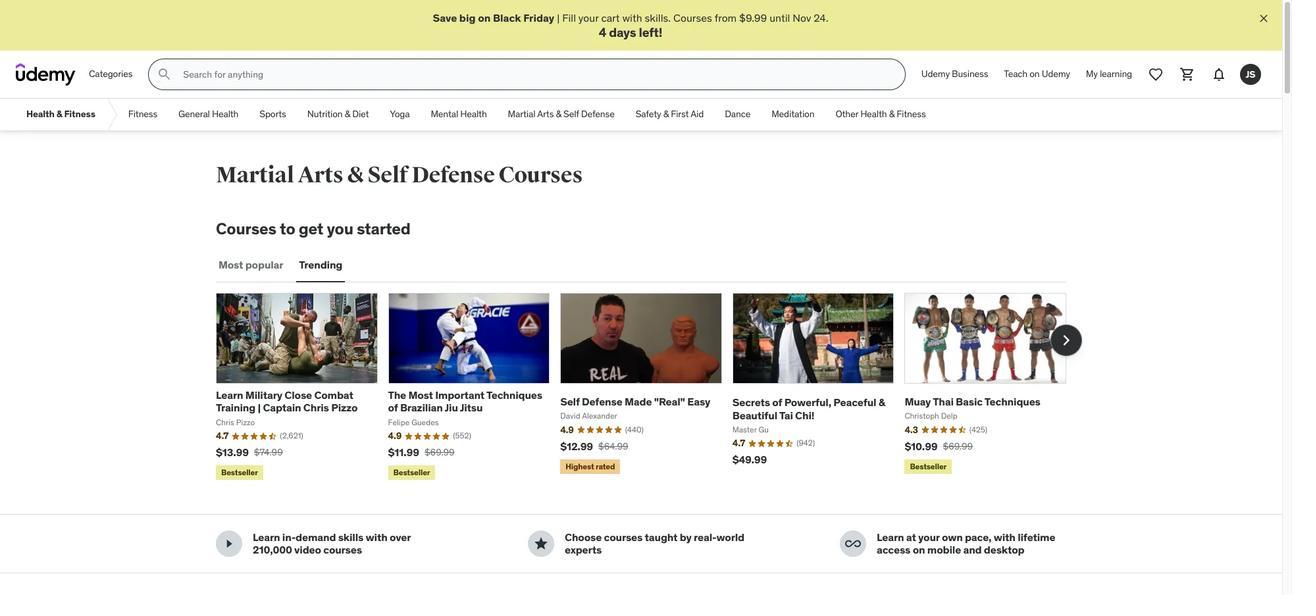 Task type: describe. For each thing, give the bounding box(es) containing it.
fitness inside "link"
[[897, 108, 926, 120]]

210,000
[[253, 544, 292, 557]]

1 vertical spatial on
[[1030, 68, 1040, 80]]

mobile
[[928, 544, 961, 557]]

own
[[942, 531, 963, 544]]

categories button
[[81, 59, 140, 90]]

self for martial arts & self defense courses
[[368, 161, 408, 189]]

thai
[[933, 395, 954, 408]]

self defense made "real" easy link
[[561, 395, 711, 408]]

save big on black friday | fill your cart with skills. courses from $9.99 until nov 24. 4 days left!
[[433, 11, 829, 40]]

combat
[[314, 389, 353, 402]]

martial for martial arts & self defense courses
[[216, 161, 294, 189]]

access
[[877, 544, 911, 557]]

left!
[[639, 25, 663, 40]]

experts
[[565, 544, 602, 557]]

video
[[294, 544, 321, 557]]

the most important techniques of brazilian jiu jitsu
[[388, 389, 543, 414]]

dance
[[725, 108, 751, 120]]

notifications image
[[1212, 67, 1227, 82]]

1 udemy from the left
[[922, 68, 950, 80]]

training
[[216, 401, 256, 414]]

safety
[[636, 108, 661, 120]]

other health & fitness
[[836, 108, 926, 120]]

from
[[715, 11, 737, 24]]

courses to get you started
[[216, 219, 411, 239]]

skills.
[[645, 11, 671, 24]]

peaceful
[[834, 396, 877, 409]]

of inside the most important techniques of brazilian jiu jitsu
[[388, 401, 398, 414]]

to
[[280, 219, 295, 239]]

& inside 'link'
[[345, 108, 350, 120]]

friday
[[524, 11, 555, 24]]

nutrition
[[307, 108, 343, 120]]

2 vertical spatial courses
[[216, 219, 277, 239]]

beautiful
[[733, 409, 778, 422]]

made
[[625, 395, 652, 408]]

meditation
[[772, 108, 815, 120]]

meditation link
[[761, 99, 825, 131]]

other health & fitness link
[[825, 99, 937, 131]]

until
[[770, 11, 791, 24]]

close image
[[1258, 12, 1271, 25]]

muay thai basic techniques link
[[905, 395, 1041, 408]]

diet
[[352, 108, 369, 120]]

trending
[[299, 258, 343, 272]]

udemy business link
[[914, 59, 997, 90]]

black
[[493, 11, 521, 24]]

your inside learn at your own pace, with lifetime access on mobile and desktop
[[919, 531, 940, 544]]

captain
[[263, 401, 301, 414]]

1 health from the left
[[26, 108, 54, 120]]

submit search image
[[157, 67, 173, 82]]

health for other health & fitness
[[861, 108, 887, 120]]

jiu
[[445, 401, 458, 414]]

learn military close combat training | captain chris pizzo link
[[216, 389, 358, 414]]

courses inside learn in-demand skills with over 210,000 video courses
[[324, 544, 362, 557]]

most inside the most important techniques of brazilian jiu jitsu
[[409, 389, 433, 402]]

sports
[[260, 108, 286, 120]]

yoga link
[[380, 99, 420, 131]]

first
[[671, 108, 689, 120]]

trending button
[[297, 250, 345, 281]]

udemy business
[[922, 68, 989, 80]]

by
[[680, 531, 692, 544]]

2 udemy from the left
[[1042, 68, 1071, 80]]

demand
[[296, 531, 336, 544]]

medium image
[[221, 536, 237, 552]]

mental health link
[[420, 99, 498, 131]]

secrets
[[733, 396, 770, 409]]

sports link
[[249, 99, 297, 131]]

health & fitness link
[[16, 99, 106, 131]]

with inside learn at your own pace, with lifetime access on mobile and desktop
[[994, 531, 1016, 544]]

1 fitness from the left
[[64, 108, 95, 120]]

self for martial arts & self defense
[[564, 108, 579, 120]]

nutrition & diet link
[[297, 99, 380, 131]]

carousel element
[[216, 293, 1083, 483]]

techniques for muay thai basic techniques
[[985, 395, 1041, 408]]

and
[[964, 544, 982, 557]]

& up you
[[347, 161, 364, 189]]

save
[[433, 11, 457, 24]]

real-
[[694, 531, 717, 544]]

brazilian
[[400, 401, 443, 414]]

my learning
[[1086, 68, 1133, 80]]

my learning link
[[1079, 59, 1141, 90]]

fitness link
[[118, 99, 168, 131]]

& inside "link"
[[889, 108, 895, 120]]

muay thai basic techniques
[[905, 395, 1041, 408]]

learn military close combat training | captain chris pizzo
[[216, 389, 358, 414]]

muay
[[905, 395, 931, 408]]

Search for anything text field
[[181, 63, 890, 86]]

my
[[1086, 68, 1098, 80]]

world
[[717, 531, 745, 544]]

aid
[[691, 108, 704, 120]]

teach on udemy link
[[997, 59, 1079, 90]]

safety & first aid
[[636, 108, 704, 120]]

pizzo
[[331, 401, 358, 414]]

learn at your own pace, with lifetime access on mobile and desktop
[[877, 531, 1056, 557]]

"real"
[[654, 395, 685, 408]]

self defense made "real" easy
[[561, 395, 711, 408]]

important
[[435, 389, 485, 402]]

other
[[836, 108, 859, 120]]



Task type: vqa. For each thing, say whether or not it's contained in the screenshot.
Miss
no



Task type: locate. For each thing, give the bounding box(es) containing it.
udemy
[[922, 68, 950, 80], [1042, 68, 1071, 80]]

0 vertical spatial on
[[478, 11, 491, 24]]

learn inside the learn military close combat training | captain chris pizzo
[[216, 389, 243, 402]]

learn in-demand skills with over 210,000 video courses
[[253, 531, 411, 557]]

3 fitness from the left
[[897, 108, 926, 120]]

on right teach
[[1030, 68, 1040, 80]]

your inside the save big on black friday | fill your cart with skills. courses from $9.99 until nov 24. 4 days left!
[[579, 11, 599, 24]]

0 horizontal spatial most
[[219, 258, 243, 272]]

| for save big on black friday | fill your cart with skills. courses from $9.99 until nov 24. 4 days left!
[[557, 11, 560, 24]]

chi!
[[796, 409, 815, 422]]

0 horizontal spatial courses
[[324, 544, 362, 557]]

with inside the save big on black friday | fill your cart with skills. courses from $9.99 until nov 24. 4 days left!
[[623, 11, 643, 24]]

0 horizontal spatial your
[[579, 11, 599, 24]]

0 vertical spatial most
[[219, 258, 243, 272]]

military
[[246, 389, 282, 402]]

learn left military
[[216, 389, 243, 402]]

yoga
[[390, 108, 410, 120]]

2 vertical spatial self
[[561, 395, 580, 408]]

techniques right the jitsu
[[487, 389, 543, 402]]

tai
[[780, 409, 793, 422]]

techniques for the most important techniques of brazilian jiu jitsu
[[487, 389, 543, 402]]

0 horizontal spatial arts
[[298, 161, 343, 189]]

2 vertical spatial on
[[913, 544, 926, 557]]

with right pace,
[[994, 531, 1016, 544]]

health for mental health
[[460, 108, 487, 120]]

general health
[[179, 108, 239, 120]]

self inside carousel element
[[561, 395, 580, 408]]

1 horizontal spatial fitness
[[128, 108, 157, 120]]

0 horizontal spatial |
[[258, 401, 261, 414]]

| inside the learn military close combat training | captain chris pizzo
[[258, 401, 261, 414]]

learn for learn in-demand skills with over 210,000 video courses
[[253, 531, 280, 544]]

arts for martial arts & self defense courses
[[298, 161, 343, 189]]

most left popular
[[219, 258, 243, 272]]

1 horizontal spatial courses
[[604, 531, 643, 544]]

self
[[564, 108, 579, 120], [368, 161, 408, 189], [561, 395, 580, 408]]

martial down search for anything text field
[[508, 108, 536, 120]]

fitness left arrow pointing to subcategory menu links icon
[[64, 108, 95, 120]]

& right the peaceful
[[879, 396, 886, 409]]

popular
[[245, 258, 283, 272]]

1 horizontal spatial your
[[919, 531, 940, 544]]

general health link
[[168, 99, 249, 131]]

days
[[609, 25, 636, 40]]

2 medium image from the left
[[846, 536, 861, 552]]

martial up to at top left
[[216, 161, 294, 189]]

the
[[388, 389, 406, 402]]

teach on udemy
[[1004, 68, 1071, 80]]

learn for learn military close combat training | captain chris pizzo
[[216, 389, 243, 402]]

fitness down the udemy business link
[[897, 108, 926, 120]]

learn for learn at your own pace, with lifetime access on mobile and desktop
[[877, 531, 904, 544]]

arts for martial arts & self defense
[[537, 108, 554, 120]]

close
[[285, 389, 312, 402]]

2 horizontal spatial fitness
[[897, 108, 926, 120]]

learning
[[1100, 68, 1133, 80]]

udemy left "my"
[[1042, 68, 1071, 80]]

& down search for anything text field
[[556, 108, 562, 120]]

defense for martial arts & self defense
[[581, 108, 615, 120]]

udemy image
[[16, 63, 76, 86]]

1 horizontal spatial arts
[[537, 108, 554, 120]]

arrow pointing to subcategory menu links image
[[106, 99, 118, 131]]

on inside the save big on black friday | fill your cart with skills. courses from $9.99 until nov 24. 4 days left!
[[478, 11, 491, 24]]

0 vertical spatial martial
[[508, 108, 536, 120]]

| inside the save big on black friday | fill your cart with skills. courses from $9.99 until nov 24. 4 days left!
[[557, 11, 560, 24]]

1 vertical spatial |
[[258, 401, 261, 414]]

health right general
[[212, 108, 239, 120]]

categories
[[89, 68, 133, 80]]

1 vertical spatial arts
[[298, 161, 343, 189]]

health & fitness
[[26, 108, 95, 120]]

with up days
[[623, 11, 643, 24]]

arts
[[537, 108, 554, 120], [298, 161, 343, 189]]

cart
[[602, 11, 620, 24]]

most inside button
[[219, 258, 243, 272]]

courses left from
[[674, 11, 712, 24]]

0 horizontal spatial medium image
[[533, 536, 549, 552]]

0 vertical spatial arts
[[537, 108, 554, 120]]

1 vertical spatial courses
[[499, 161, 583, 189]]

3 health from the left
[[460, 108, 487, 120]]

jitsu
[[460, 401, 483, 414]]

defense down mental health link
[[412, 161, 495, 189]]

learn inside learn in-demand skills with over 210,000 video courses
[[253, 531, 280, 544]]

2 horizontal spatial on
[[1030, 68, 1040, 80]]

courses inside the save big on black friday | fill your cart with skills. courses from $9.99 until nov 24. 4 days left!
[[674, 11, 712, 24]]

techniques inside the most important techniques of brazilian jiu jitsu
[[487, 389, 543, 402]]

courses down martial arts & self defense link
[[499, 161, 583, 189]]

health right other
[[861, 108, 887, 120]]

techniques
[[487, 389, 543, 402], [985, 395, 1041, 408]]

with inside learn in-demand skills with over 210,000 video courses
[[366, 531, 388, 544]]

1 vertical spatial your
[[919, 531, 940, 544]]

1 horizontal spatial on
[[913, 544, 926, 557]]

& left first
[[664, 108, 669, 120]]

1 horizontal spatial martial
[[508, 108, 536, 120]]

defense
[[581, 108, 615, 120], [412, 161, 495, 189], [582, 395, 623, 408]]

most right the
[[409, 389, 433, 402]]

health down udemy image
[[26, 108, 54, 120]]

most popular
[[219, 258, 283, 272]]

choose courses taught by real-world experts
[[565, 531, 745, 557]]

fill
[[563, 11, 576, 24]]

courses up most popular on the top of the page
[[216, 219, 277, 239]]

learn inside learn at your own pace, with lifetime access on mobile and desktop
[[877, 531, 904, 544]]

courses
[[674, 11, 712, 24], [499, 161, 583, 189], [216, 219, 277, 239]]

1 horizontal spatial |
[[557, 11, 560, 24]]

0 horizontal spatial techniques
[[487, 389, 543, 402]]

medium image for learn
[[846, 536, 861, 552]]

health for general health
[[212, 108, 239, 120]]

self inside martial arts & self defense link
[[564, 108, 579, 120]]

1 vertical spatial martial
[[216, 161, 294, 189]]

0 vertical spatial your
[[579, 11, 599, 24]]

0 vertical spatial courses
[[674, 11, 712, 24]]

your
[[579, 11, 599, 24], [919, 531, 940, 544]]

learn left at
[[877, 531, 904, 544]]

1 vertical spatial self
[[368, 161, 408, 189]]

lifetime
[[1018, 531, 1056, 544]]

with
[[623, 11, 643, 24], [366, 531, 388, 544], [994, 531, 1016, 544]]

0 vertical spatial self
[[564, 108, 579, 120]]

health inside "link"
[[861, 108, 887, 120]]

1 horizontal spatial most
[[409, 389, 433, 402]]

js link
[[1235, 59, 1267, 90]]

1 horizontal spatial of
[[773, 396, 783, 409]]

2 horizontal spatial courses
[[674, 11, 712, 24]]

on left mobile
[[913, 544, 926, 557]]

powerful,
[[785, 396, 832, 409]]

arts down search for anything text field
[[537, 108, 554, 120]]

get
[[299, 219, 324, 239]]

with left "over"
[[366, 531, 388, 544]]

1 vertical spatial defense
[[412, 161, 495, 189]]

over
[[390, 531, 411, 544]]

1 medium image from the left
[[533, 536, 549, 552]]

4 health from the left
[[861, 108, 887, 120]]

your right at
[[919, 531, 940, 544]]

taught
[[645, 531, 678, 544]]

courses left taught
[[604, 531, 643, 544]]

dance link
[[715, 99, 761, 131]]

basic
[[956, 395, 983, 408]]

of right the secrets
[[773, 396, 783, 409]]

0 vertical spatial defense
[[581, 108, 615, 120]]

the most important techniques of brazilian jiu jitsu link
[[388, 389, 543, 414]]

wishlist image
[[1148, 67, 1164, 82]]

business
[[952, 68, 989, 80]]

courses inside choose courses taught by real-world experts
[[604, 531, 643, 544]]

defense inside martial arts & self defense link
[[581, 108, 615, 120]]

0 horizontal spatial learn
[[216, 389, 243, 402]]

on
[[478, 11, 491, 24], [1030, 68, 1040, 80], [913, 544, 926, 557]]

& right other
[[889, 108, 895, 120]]

2 fitness from the left
[[128, 108, 157, 120]]

courses right video
[[324, 544, 362, 557]]

& down udemy image
[[56, 108, 62, 120]]

1 horizontal spatial with
[[623, 11, 643, 24]]

2 horizontal spatial with
[[994, 531, 1016, 544]]

0 horizontal spatial of
[[388, 401, 398, 414]]

0 horizontal spatial with
[[366, 531, 388, 544]]

arts up courses to get you started
[[298, 161, 343, 189]]

0 horizontal spatial fitness
[[64, 108, 95, 120]]

teach
[[1004, 68, 1028, 80]]

medium image left experts
[[533, 536, 549, 552]]

| left captain
[[258, 401, 261, 414]]

1 horizontal spatial learn
[[253, 531, 280, 544]]

1 horizontal spatial udemy
[[1042, 68, 1071, 80]]

medium image for choose
[[533, 536, 549, 552]]

martial for martial arts & self defense
[[508, 108, 536, 120]]

you
[[327, 219, 354, 239]]

0 horizontal spatial udemy
[[922, 68, 950, 80]]

udemy left business at the top of page
[[922, 68, 950, 80]]

mental health
[[431, 108, 487, 120]]

skills
[[338, 531, 364, 544]]

& left diet
[[345, 108, 350, 120]]

your right fill
[[579, 11, 599, 24]]

24.
[[814, 11, 829, 24]]

of
[[773, 396, 783, 409], [388, 401, 398, 414]]

big
[[460, 11, 476, 24]]

2 health from the left
[[212, 108, 239, 120]]

of inside secrets of powerful, peaceful & beautiful tai chi!
[[773, 396, 783, 409]]

health right the 'mental'
[[460, 108, 487, 120]]

of left 'brazilian'
[[388, 401, 398, 414]]

| for learn military close combat training | captain chris pizzo
[[258, 401, 261, 414]]

|
[[557, 11, 560, 24], [258, 401, 261, 414]]

defense left the safety
[[581, 108, 615, 120]]

1 horizontal spatial medium image
[[846, 536, 861, 552]]

2 vertical spatial defense
[[582, 395, 623, 408]]

nutrition & diet
[[307, 108, 369, 120]]

next image
[[1056, 330, 1077, 351]]

1 horizontal spatial techniques
[[985, 395, 1041, 408]]

2 horizontal spatial learn
[[877, 531, 904, 544]]

on inside learn at your own pace, with lifetime access on mobile and desktop
[[913, 544, 926, 557]]

most
[[219, 258, 243, 272], [409, 389, 433, 402]]

& inside secrets of powerful, peaceful & beautiful tai chi!
[[879, 396, 886, 409]]

shopping cart with 0 items image
[[1180, 67, 1196, 82]]

techniques right basic
[[985, 395, 1041, 408]]

0 horizontal spatial on
[[478, 11, 491, 24]]

defense left made
[[582, 395, 623, 408]]

1 vertical spatial most
[[409, 389, 433, 402]]

courses
[[604, 531, 643, 544], [324, 544, 362, 557]]

fitness right arrow pointing to subcategory menu links icon
[[128, 108, 157, 120]]

medium image
[[533, 536, 549, 552], [846, 536, 861, 552]]

pace,
[[965, 531, 992, 544]]

1 horizontal spatial courses
[[499, 161, 583, 189]]

learn
[[216, 389, 243, 402], [253, 531, 280, 544], [877, 531, 904, 544]]

defense inside carousel element
[[582, 395, 623, 408]]

choose
[[565, 531, 602, 544]]

secrets of powerful, peaceful & beautiful tai chi! link
[[733, 396, 886, 422]]

4
[[599, 25, 607, 40]]

safety & first aid link
[[625, 99, 715, 131]]

martial arts & self defense courses
[[216, 161, 583, 189]]

on right big
[[478, 11, 491, 24]]

easy
[[688, 395, 711, 408]]

| left fill
[[557, 11, 560, 24]]

health
[[26, 108, 54, 120], [212, 108, 239, 120], [460, 108, 487, 120], [861, 108, 887, 120]]

defense for martial arts & self defense courses
[[412, 161, 495, 189]]

0 vertical spatial |
[[557, 11, 560, 24]]

in-
[[282, 531, 296, 544]]

0 horizontal spatial martial
[[216, 161, 294, 189]]

0 horizontal spatial courses
[[216, 219, 277, 239]]

$9.99
[[740, 11, 767, 24]]

medium image left access
[[846, 536, 861, 552]]

fitness
[[64, 108, 95, 120], [128, 108, 157, 120], [897, 108, 926, 120]]

nov
[[793, 11, 811, 24]]

learn left in-
[[253, 531, 280, 544]]



